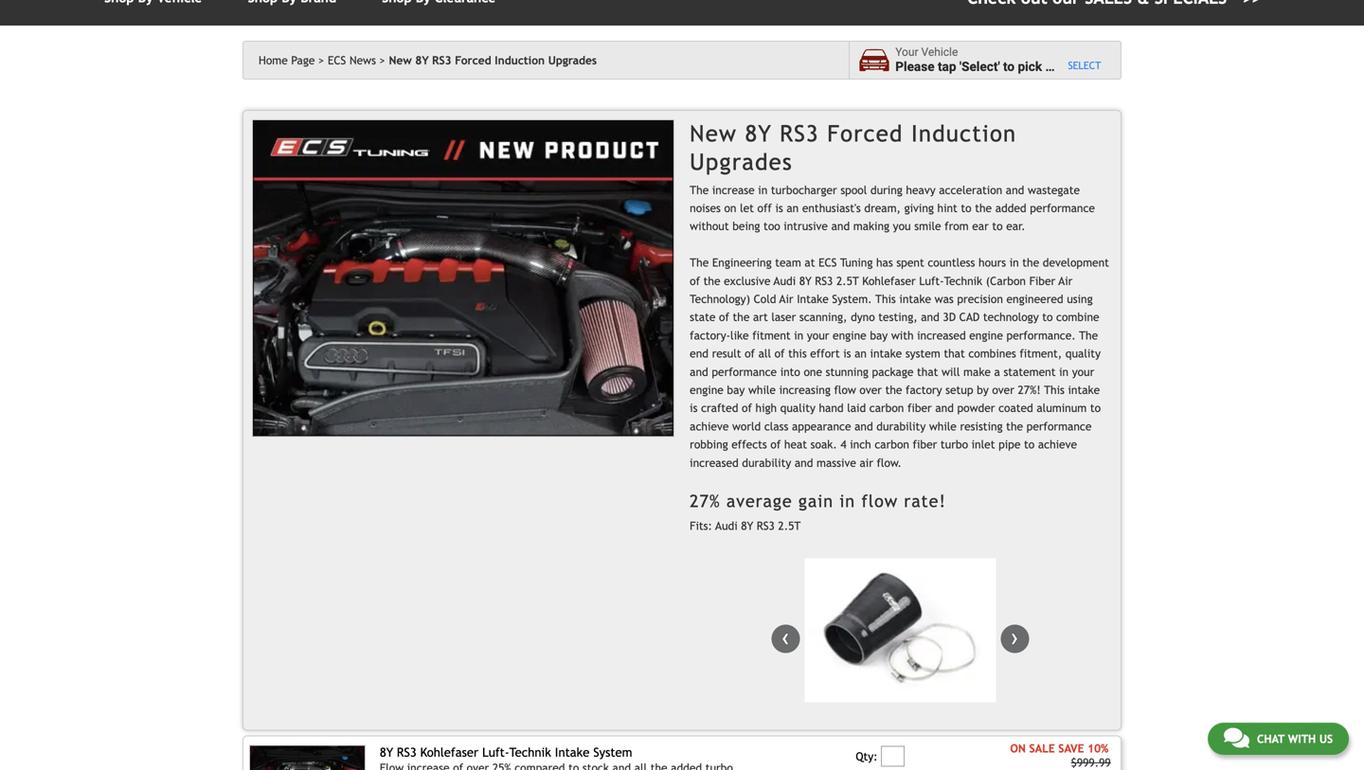 Task type: locate. For each thing, give the bounding box(es) containing it.
that up factory
[[917, 365, 938, 378]]

of down the technology)
[[719, 310, 729, 324]]

engine up combines
[[969, 329, 1003, 342]]

0 horizontal spatial 2.5t
[[778, 519, 801, 532]]

inlet
[[972, 438, 995, 451]]

8y inside "the engineering team at ecs tuning has spent countless hours in the development of the exclusive audi 8y rs3 2.5t kohlefaser luft-technik (carbon fiber air technology) cold air intake system. this intake was precision engineered using state of the art laser scanning, dyno testing, and 3d cad technology to combine factory-like fitment in your engine bay with increased engine performance. the end result of all of this effort is an intake system that combines fitment, quality and performance into one stunning package that will make a statement in your engine bay while increasing flow over the factory setup by over 27%! this intake is crafted of high quality hand laid carbon fiber and powder coated aluminum to achieve world class appearance and durability while resisting the performance robbing effects of heat soak. 4 inch carbon fiber turbo inlet pipe to achieve increased durability and massive air flow."
[[799, 274, 812, 287]]

in right gain
[[839, 491, 855, 511]]

8y right the es#4736548 - 046988ecs01 - 8y rs3 kohlefaser luft-technik intake system - flow increase of over 25% compared to stock and all the added turbo noises! - ecs - audi image
[[380, 745, 393, 760]]

intake left system
[[555, 745, 590, 760]]

combine
[[1056, 310, 1099, 324]]

flow inside 27% average gain in flow rate! fits: audi 8y rs3 2.5t
[[861, 491, 898, 511]]

0 horizontal spatial this
[[875, 292, 896, 305]]

1 horizontal spatial durability
[[876, 419, 926, 433]]

8y inside 27% average gain in flow rate! fits: audi 8y rs3 2.5t
[[741, 519, 753, 532]]

0 vertical spatial luft-
[[919, 274, 944, 287]]

ecs inside "the engineering team at ecs tuning has spent countless hours in the development of the exclusive audi 8y rs3 2.5t kohlefaser luft-technik (carbon fiber air technology) cold air intake system. this intake was precision engineered using state of the art laser scanning, dyno testing, and 3d cad technology to combine factory-like fitment in your engine bay with increased engine performance. the end result of all of this effort is an intake system that combines fitment, quality and performance into one stunning package that will make a statement in your engine bay while increasing flow over the factory setup by over 27%! this intake is crafted of high quality hand laid carbon fiber and powder coated aluminum to achieve world class appearance and durability while resisting the performance robbing effects of heat soak. 4 inch carbon fiber turbo inlet pipe to achieve increased durability and massive air flow."
[[818, 256, 837, 269]]

8y down at
[[799, 274, 812, 287]]

0 horizontal spatial air
[[779, 292, 793, 305]]

luft- inside "the engineering team at ecs tuning has spent countless hours in the development of the exclusive audi 8y rs3 2.5t kohlefaser luft-technik (carbon fiber air technology) cold air intake system. this intake was precision engineered using state of the art laser scanning, dyno testing, and 3d cad technology to combine factory-like fitment in your engine bay with increased engine performance. the end result of all of this effort is an intake system that combines fitment, quality and performance into one stunning package that will make a statement in your engine bay while increasing flow over the factory setup by over 27%! this intake is crafted of high quality hand laid carbon fiber and powder coated aluminum to achieve world class appearance and durability while resisting the performance robbing effects of heat soak. 4 inch carbon fiber turbo inlet pipe to achieve increased durability and massive air flow."
[[919, 274, 944, 287]]

engine up crafted
[[690, 383, 724, 396]]

your down scanning,
[[807, 329, 829, 342]]

es#4736548 - 046988ecs01 - 8y rs3 kohlefaser luft-technik intake system - flow increase of over 25% compared to stock and all the added turbo noises! - ecs - audi image
[[249, 745, 366, 770]]

effort
[[810, 347, 840, 360]]

1 horizontal spatial audi
[[774, 274, 796, 287]]

page
[[291, 54, 315, 67]]

technik down the 'countless'
[[944, 274, 982, 287]]

performance down wastegate
[[1030, 201, 1095, 215]]

and
[[1006, 183, 1024, 196], [831, 219, 850, 233], [921, 310, 939, 324], [690, 365, 708, 378], [935, 401, 954, 415], [855, 419, 873, 433], [795, 456, 813, 469]]

spool
[[840, 183, 867, 196]]

in inside the increase in turbocharger spool during heavy acceleration and wastegate noises on let off is an enthusiast's dream, giving hint to the added performance without being too intrusive and making you smile from ear to ear.
[[758, 183, 768, 196]]

new
[[389, 54, 412, 67], [690, 120, 737, 147]]

0 vertical spatial achieve
[[690, 419, 729, 433]]

sale
[[1029, 742, 1055, 755]]

1 vertical spatial ecs
[[818, 256, 837, 269]]

your
[[807, 329, 829, 342], [1072, 365, 1094, 378]]

fiber left turbo
[[913, 438, 937, 451]]

technology
[[983, 310, 1039, 324]]

2.5t down gain
[[778, 519, 801, 532]]

durability up flow.
[[876, 419, 926, 433]]

bay up crafted
[[727, 383, 745, 396]]

1 horizontal spatial forced
[[827, 120, 903, 147]]

carbon up flow.
[[875, 438, 909, 451]]

1 horizontal spatial while
[[929, 419, 957, 433]]

0 vertical spatial that
[[944, 347, 965, 360]]

countless
[[928, 256, 975, 269]]

stunning
[[826, 365, 869, 378]]

without
[[690, 219, 729, 233]]

0 horizontal spatial upgrades
[[548, 54, 597, 67]]

0 vertical spatial flow
[[834, 383, 856, 396]]

forced inside new 8y rs3 forced induction upgrades
[[827, 120, 903, 147]]

flow
[[834, 383, 856, 396], [861, 491, 898, 511]]

of
[[690, 274, 700, 287], [719, 310, 729, 324], [745, 347, 755, 360], [774, 347, 785, 360], [742, 401, 752, 415], [770, 438, 781, 451]]

is right "off"
[[775, 201, 783, 215]]

of left all
[[745, 347, 755, 360]]

in up "this"
[[794, 329, 803, 342]]

technik
[[944, 274, 982, 287], [509, 745, 551, 760]]

and down heat
[[795, 456, 813, 469]]

0 horizontal spatial induction
[[495, 54, 545, 67]]

1 horizontal spatial induction
[[911, 120, 1017, 147]]

increasing
[[779, 383, 831, 396]]

1 horizontal spatial luft-
[[919, 274, 944, 287]]

2.5t inside 27% average gain in flow rate! fits: audi 8y rs3 2.5t
[[778, 519, 801, 532]]

fits:
[[690, 519, 712, 532]]

the down package
[[885, 383, 902, 396]]

new inside new 8y rs3 forced induction upgrades
[[690, 120, 737, 147]]

new up "increase"
[[690, 120, 737, 147]]

new right news
[[389, 54, 412, 67]]

cold
[[754, 292, 776, 305]]

0 horizontal spatial new 8y rs3 forced induction upgrades
[[389, 54, 597, 67]]

precision
[[957, 292, 1003, 305]]

hours
[[978, 256, 1006, 269]]

fiber down factory
[[907, 401, 932, 415]]

1 horizontal spatial over
[[992, 383, 1014, 396]]

engine
[[833, 329, 866, 342], [969, 329, 1003, 342], [690, 383, 724, 396]]

too
[[764, 219, 780, 233]]

2 over from the left
[[992, 383, 1014, 396]]

and down enthusiast's on the right of the page
[[831, 219, 850, 233]]

air up laser
[[779, 292, 793, 305]]

ecs left news
[[328, 54, 346, 67]]

1 vertical spatial new
[[690, 120, 737, 147]]

audi right 'fits:'
[[715, 519, 738, 532]]

intrusive
[[784, 219, 828, 233]]

0 horizontal spatial over
[[860, 383, 882, 396]]

quality down increasing at the right of page
[[780, 401, 815, 415]]

with left us
[[1288, 732, 1316, 745]]

that up the will
[[944, 347, 965, 360]]

over right by
[[992, 383, 1014, 396]]

1 vertical spatial bay
[[727, 383, 745, 396]]

an down turbocharger
[[787, 201, 799, 215]]

flow down stunning
[[834, 383, 856, 396]]

1 horizontal spatial your
[[1072, 365, 1094, 378]]

0 vertical spatial technik
[[944, 274, 982, 287]]

intake up "aluminum" at right
[[1068, 383, 1100, 396]]

0 vertical spatial quality
[[1065, 347, 1101, 360]]

0 horizontal spatial durability
[[742, 456, 791, 469]]

the up ear
[[975, 201, 992, 215]]

2 vertical spatial intake
[[1068, 383, 1100, 396]]

inch
[[850, 438, 871, 451]]

a right pick
[[1045, 59, 1052, 74]]

air down development
[[1058, 274, 1073, 287]]

0 vertical spatial induction
[[495, 54, 545, 67]]

chat with us
[[1257, 732, 1333, 745]]

1 vertical spatial quality
[[780, 401, 815, 415]]

0 vertical spatial intake
[[797, 292, 829, 305]]

please
[[895, 59, 935, 74]]

that
[[944, 347, 965, 360], [917, 365, 938, 378]]

in up (carbon
[[1009, 256, 1019, 269]]

on
[[1010, 742, 1026, 755]]

achieve up robbing
[[690, 419, 729, 433]]

kohlefaser inside "the engineering team at ecs tuning has spent countless hours in the development of the exclusive audi 8y rs3 2.5t kohlefaser luft-technik (carbon fiber air technology) cold air intake system. this intake was precision engineered using state of the art laser scanning, dyno testing, and 3d cad technology to combine factory-like fitment in your engine bay with increased engine performance. the end result of all of this effort is an intake system that combines fitment, quality and performance into one stunning package that will make a statement in your engine bay while increasing flow over the factory setup by over 27%! this intake is crafted of high quality hand laid carbon fiber and powder coated aluminum to achieve world class appearance and durability while resisting the performance robbing effects of heat soak. 4 inch carbon fiber turbo inlet pipe to achieve increased durability and massive air flow."
[[862, 274, 916, 287]]

0 vertical spatial new 8y rs3 forced induction upgrades
[[389, 54, 597, 67]]

has
[[876, 256, 893, 269]]

this up testing,
[[875, 292, 896, 305]]

team
[[775, 256, 801, 269]]

wastegate
[[1028, 183, 1080, 196]]

0 horizontal spatial kohlefaser
[[420, 745, 478, 760]]

this up "aluminum" at right
[[1044, 383, 1065, 396]]

0 vertical spatial new
[[389, 54, 412, 67]]

0 horizontal spatial intake
[[555, 745, 590, 760]]

0 horizontal spatial with
[[891, 329, 914, 342]]

2 vertical spatial the
[[1079, 329, 1098, 342]]

while up turbo
[[929, 419, 957, 433]]

1 horizontal spatial 2.5t
[[836, 274, 859, 287]]

while
[[748, 383, 776, 396], [929, 419, 957, 433]]

1 horizontal spatial a
[[1045, 59, 1052, 74]]

achieve down "aluminum" at right
[[1038, 438, 1077, 451]]

carbon
[[869, 401, 904, 415], [875, 438, 909, 451]]

durability down effects
[[742, 456, 791, 469]]

and left 3d
[[921, 310, 939, 324]]

will
[[942, 365, 960, 378]]

rs3 inside 27% average gain in flow rate! fits: audi 8y rs3 2.5t
[[757, 519, 775, 532]]

of down class
[[770, 438, 781, 451]]

1 horizontal spatial technik
[[944, 274, 982, 287]]

the down the combine
[[1079, 329, 1098, 342]]

the up noises
[[690, 183, 709, 196]]

2.5t up system.
[[836, 274, 859, 287]]

0 horizontal spatial a
[[994, 365, 1000, 378]]

ecs right at
[[818, 256, 837, 269]]

increased
[[917, 329, 966, 342], [690, 456, 739, 469]]

carbon right laid
[[869, 401, 904, 415]]

0 vertical spatial the
[[690, 183, 709, 196]]

a inside "the engineering team at ecs tuning has spent countless hours in the development of the exclusive audi 8y rs3 2.5t kohlefaser luft-technik (carbon fiber air technology) cold air intake system. this intake was precision engineered using state of the art laser scanning, dyno testing, and 3d cad technology to combine factory-like fitment in your engine bay with increased engine performance. the end result of all of this effort is an intake system that combines fitment, quality and performance into one stunning package that will make a statement in your engine bay while increasing flow over the factory setup by over 27%! this intake is crafted of high quality hand laid carbon fiber and powder coated aluminum to achieve world class appearance and durability while resisting the performance robbing effects of heat soak. 4 inch carbon fiber turbo inlet pipe to achieve increased durability and massive air flow."
[[994, 365, 1000, 378]]

audi inside "the engineering team at ecs tuning has spent countless hours in the development of the exclusive audi 8y rs3 2.5t kohlefaser luft-technik (carbon fiber air technology) cold air intake system. this intake was precision engineered using state of the art laser scanning, dyno testing, and 3d cad technology to combine factory-like fitment in your engine bay with increased engine performance. the end result of all of this effort is an intake system that combines fitment, quality and performance into one stunning package that will make a statement in your engine bay while increasing flow over the factory setup by over 27%! this intake is crafted of high quality hand laid carbon fiber and powder coated aluminum to achieve world class appearance and durability while resisting the performance robbing effects of heat soak. 4 inch carbon fiber turbo inlet pipe to achieve increased durability and massive air flow."
[[774, 274, 796, 287]]

audi down the 'team'
[[774, 274, 796, 287]]

with inside "the engineering team at ecs tuning has spent countless hours in the development of the exclusive audi 8y rs3 2.5t kohlefaser luft-technik (carbon fiber air technology) cold air intake system. this intake was precision engineered using state of the art laser scanning, dyno testing, and 3d cad technology to combine factory-like fitment in your engine bay with increased engine performance. the end result of all of this effort is an intake system that combines fitment, quality and performance into one stunning package that will make a statement in your engine bay while increasing flow over the factory setup by over 27%! this intake is crafted of high quality hand laid carbon fiber and powder coated aluminum to achieve world class appearance and durability while resisting the performance robbing effects of heat soak. 4 inch carbon fiber turbo inlet pipe to achieve increased durability and massive air flow."
[[891, 329, 914, 342]]

the inside the increase in turbocharger spool during heavy acceleration and wastegate noises on let off is an enthusiast's dream, giving hint to the added performance without being too intrusive and making you smile from ear to ear.
[[690, 183, 709, 196]]

fiber
[[907, 401, 932, 415], [913, 438, 937, 451]]

of right all
[[774, 347, 785, 360]]

1 horizontal spatial kohlefaser
[[862, 274, 916, 287]]

with down testing,
[[891, 329, 914, 342]]

the up like in the top right of the page
[[733, 310, 750, 324]]

1 vertical spatial upgrades
[[690, 149, 793, 175]]

a
[[1045, 59, 1052, 74], [994, 365, 1000, 378]]

0 horizontal spatial achieve
[[690, 419, 729, 433]]

0 horizontal spatial luft-
[[482, 745, 509, 760]]

in inside 27% average gain in flow rate! fits: audi 8y rs3 2.5t
[[839, 491, 855, 511]]

to left pick
[[1003, 59, 1015, 74]]

average
[[726, 491, 792, 511]]

your vehicle please tap 'select' to pick a vehicle
[[895, 46, 1096, 74]]

0 vertical spatial fiber
[[907, 401, 932, 415]]

audi
[[774, 274, 796, 287], [715, 519, 738, 532]]

1 horizontal spatial upgrades
[[690, 149, 793, 175]]

cad
[[959, 310, 980, 324]]

and down setup
[[935, 401, 954, 415]]

is
[[775, 201, 783, 215], [843, 347, 851, 360], [690, 401, 698, 415]]

0 vertical spatial durability
[[876, 419, 926, 433]]

2.5t inside "the engineering team at ecs tuning has spent countless hours in the development of the exclusive audi 8y rs3 2.5t kohlefaser luft-technik (carbon fiber air technology) cold air intake system. this intake was precision engineered using state of the art laser scanning, dyno testing, and 3d cad technology to combine factory-like fitment in your engine bay with increased engine performance. the end result of all of this effort is an intake system that combines fitment, quality and performance into one stunning package that will make a statement in your engine bay while increasing flow over the factory setup by over 27%! this intake is crafted of high quality hand laid carbon fiber and powder coated aluminum to achieve world class appearance and durability while resisting the performance robbing effects of heat soak. 4 inch carbon fiber turbo inlet pipe to achieve increased durability and massive air flow."
[[836, 274, 859, 287]]

0 vertical spatial a
[[1045, 59, 1052, 74]]

2 horizontal spatial engine
[[969, 329, 1003, 342]]

1 horizontal spatial an
[[854, 347, 867, 360]]

8y down average
[[741, 519, 753, 532]]

increase
[[712, 183, 755, 196]]

0 vertical spatial air
[[1058, 274, 1073, 287]]

us
[[1319, 732, 1333, 745]]

kohlefaser
[[862, 274, 916, 287], [420, 745, 478, 760]]

0 vertical spatial audi
[[774, 274, 796, 287]]

performance down "aluminum" at right
[[1026, 419, 1092, 433]]

let
[[740, 201, 754, 215]]

1 vertical spatial air
[[779, 292, 793, 305]]

the down without
[[690, 256, 709, 269]]

2.5t
[[836, 274, 859, 287], [778, 519, 801, 532]]

10%
[[1087, 742, 1109, 755]]

increased down 3d
[[917, 329, 966, 342]]

1 vertical spatial is
[[843, 347, 851, 360]]

1 vertical spatial the
[[690, 256, 709, 269]]

flow down flow.
[[861, 491, 898, 511]]

0 horizontal spatial technik
[[509, 745, 551, 760]]

vehicle
[[921, 46, 958, 59]]

chat with us link
[[1208, 723, 1349, 755]]

1 horizontal spatial intake
[[797, 292, 829, 305]]

and down 'end'
[[690, 365, 708, 378]]

1 horizontal spatial achieve
[[1038, 438, 1077, 451]]

intake
[[899, 292, 931, 305], [870, 347, 902, 360], [1068, 383, 1100, 396]]

0 vertical spatial ecs
[[328, 54, 346, 67]]

8y up "increase"
[[745, 120, 772, 147]]

0 horizontal spatial quality
[[780, 401, 815, 415]]

intake up testing,
[[899, 292, 931, 305]]

‹ link
[[771, 625, 800, 653]]

engine down dyno on the top of page
[[833, 329, 866, 342]]

1 horizontal spatial increased
[[917, 329, 966, 342]]

1 horizontal spatial ecs
[[818, 256, 837, 269]]

crafted
[[701, 401, 738, 415]]

1 vertical spatial with
[[1288, 732, 1316, 745]]

ecs
[[328, 54, 346, 67], [818, 256, 837, 269]]

rate!
[[904, 491, 946, 511]]

8y inside new 8y rs3 forced induction upgrades
[[745, 120, 772, 147]]

technik left system
[[509, 745, 551, 760]]

while up high
[[748, 383, 776, 396]]

0 vertical spatial with
[[891, 329, 914, 342]]

1 vertical spatial induction
[[911, 120, 1017, 147]]

1 horizontal spatial new
[[690, 120, 737, 147]]

0 vertical spatial bay
[[870, 329, 888, 342]]

noises
[[690, 201, 721, 215]]

1 horizontal spatial flow
[[861, 491, 898, 511]]

0 horizontal spatial increased
[[690, 456, 739, 469]]

8y right news
[[415, 54, 429, 67]]

0 horizontal spatial audi
[[715, 519, 738, 532]]

ecs news
[[328, 54, 376, 67]]

0 vertical spatial intake
[[899, 292, 931, 305]]

select
[[1068, 59, 1101, 71]]

0 vertical spatial 2.5t
[[836, 274, 859, 287]]

› link
[[1001, 625, 1029, 653]]

1 vertical spatial flow
[[861, 491, 898, 511]]

0 vertical spatial kohlefaser
[[862, 274, 916, 287]]

8y
[[415, 54, 429, 67], [745, 120, 772, 147], [799, 274, 812, 287], [741, 519, 753, 532], [380, 745, 393, 760]]

0 horizontal spatial while
[[748, 383, 776, 396]]

system
[[593, 745, 632, 760]]

1 vertical spatial an
[[854, 347, 867, 360]]

tap
[[938, 59, 956, 74]]

0 horizontal spatial flow
[[834, 383, 856, 396]]

increased down robbing
[[690, 456, 739, 469]]

ear.
[[1006, 219, 1025, 233]]

1 horizontal spatial this
[[1044, 383, 1065, 396]]

scanning,
[[799, 310, 847, 324]]

result
[[712, 347, 741, 360]]

over up laid
[[860, 383, 882, 396]]

performance down result
[[712, 365, 777, 378]]

1 horizontal spatial new 8y rs3 forced induction upgrades
[[690, 120, 1017, 175]]

2 vertical spatial is
[[690, 401, 698, 415]]

intake up scanning,
[[797, 292, 829, 305]]

a down combines
[[994, 365, 1000, 378]]

None text field
[[881, 746, 905, 767]]

in up "off"
[[758, 183, 768, 196]]

27% average gain in flow rate! fits: audi 8y rs3 2.5t
[[690, 491, 946, 532]]

enthusiast's
[[802, 201, 861, 215]]

on sale save 10% $999.99
[[1010, 742, 1111, 769]]

quality down the combine
[[1065, 347, 1101, 360]]

performance inside the increase in turbocharger spool during heavy acceleration and wastegate noises on let off is an enthusiast's dream, giving hint to the added performance without being too intrusive and making you smile from ear to ear.
[[1030, 201, 1095, 215]]

is left crafted
[[690, 401, 698, 415]]

is up stunning
[[843, 347, 851, 360]]

and up inch
[[855, 419, 873, 433]]

intake up package
[[870, 347, 902, 360]]

an up stunning
[[854, 347, 867, 360]]

induction inside new 8y rs3 forced induction upgrades
[[911, 120, 1017, 147]]

your up "aluminum" at right
[[1072, 365, 1094, 378]]

bay down dyno on the top of page
[[870, 329, 888, 342]]

rs3 inside "the engineering team at ecs tuning has spent countless hours in the development of the exclusive audi 8y rs3 2.5t kohlefaser luft-technik (carbon fiber air technology) cold air intake system. this intake was precision engineered using state of the art laser scanning, dyno testing, and 3d cad technology to combine factory-like fitment in your engine bay with increased engine performance. the end result of all of this effort is an intake system that combines fitment, quality and performance into one stunning package that will make a statement in your engine bay while increasing flow over the factory setup by over 27%! this intake is crafted of high quality hand laid carbon fiber and powder coated aluminum to achieve world class appearance and durability while resisting the performance robbing effects of heat soak. 4 inch carbon fiber turbo inlet pipe to achieve increased durability and massive air flow."
[[815, 274, 833, 287]]



Task type: describe. For each thing, give the bounding box(es) containing it.
the down coated
[[1006, 419, 1023, 433]]

off
[[757, 201, 772, 215]]

the engineering team at ecs tuning has spent countless hours in the development of the exclusive audi 8y rs3 2.5t kohlefaser luft-technik (carbon fiber air technology) cold air intake system. this intake was precision engineered using state of the art laser scanning, dyno testing, and 3d cad technology to combine factory-like fitment in your engine bay with increased engine performance. the end result of all of this effort is an intake system that combines fitment, quality and performance into one stunning package that will make a statement in your engine bay while increasing flow over the factory setup by over 27%! this intake is crafted of high quality hand laid carbon fiber and powder coated aluminum to achieve world class appearance and durability while resisting the performance robbing effects of heat soak. 4 inch carbon fiber turbo inlet pipe to achieve increased durability and massive air flow.
[[690, 256, 1109, 469]]

robbing
[[690, 438, 728, 451]]

acceleration
[[939, 183, 1002, 196]]

27%
[[690, 491, 720, 511]]

on
[[724, 201, 736, 215]]

the increase in turbocharger spool during heavy acceleration and wastegate noises on let off is an enthusiast's dream, giving hint to the added performance without being too intrusive and making you smile from ear to ear.
[[690, 183, 1095, 233]]

1 vertical spatial technik
[[509, 745, 551, 760]]

one
[[804, 365, 822, 378]]

0 horizontal spatial your
[[807, 329, 829, 342]]

an inside "the engineering team at ecs tuning has spent countless hours in the development of the exclusive audi 8y rs3 2.5t kohlefaser luft-technik (carbon fiber air technology) cold air intake system. this intake was precision engineered using state of the art laser scanning, dyno testing, and 3d cad technology to combine factory-like fitment in your engine bay with increased engine performance. the end result of all of this effort is an intake system that combines fitment, quality and performance into one stunning package that will make a statement in your engine bay while increasing flow over the factory setup by over 27%! this intake is crafted of high quality hand laid carbon fiber and powder coated aluminum to achieve world class appearance and durability while resisting the performance robbing effects of heat soak. 4 inch carbon fiber turbo inlet pipe to achieve increased durability and massive air flow."
[[854, 347, 867, 360]]

0 horizontal spatial bay
[[727, 383, 745, 396]]

1 vertical spatial luft-
[[482, 745, 509, 760]]

fitment,
[[1020, 347, 1062, 360]]

is inside the increase in turbocharger spool during heavy acceleration and wastegate noises on let off is an enthusiast's dream, giving hint to the added performance without being too intrusive and making you smile from ear to ear.
[[775, 201, 783, 215]]

4
[[841, 438, 846, 451]]

combines
[[968, 347, 1016, 360]]

system.
[[832, 292, 872, 305]]

aluminum
[[1037, 401, 1087, 415]]

effects
[[732, 438, 767, 451]]

1 vertical spatial your
[[1072, 365, 1094, 378]]

to right ear
[[992, 219, 1003, 233]]

air
[[860, 456, 873, 469]]

resisting
[[960, 419, 1003, 433]]

using
[[1067, 292, 1093, 305]]

to right pipe
[[1024, 438, 1035, 451]]

factory
[[906, 383, 942, 396]]

save
[[1058, 742, 1084, 755]]

0 horizontal spatial engine
[[690, 383, 724, 396]]

of up world
[[742, 401, 752, 415]]

state
[[690, 310, 716, 324]]

the for the engineering team at ecs tuning has spent countless hours in the development of the exclusive audi 8y rs3 2.5t kohlefaser luft-technik (carbon fiber air technology) cold air intake system. this intake was precision engineered using state of the art laser scanning, dyno testing, and 3d cad technology to combine factory-like fitment in your engine bay with increased engine performance. the end result of all of this effort is an intake system that combines fitment, quality and performance into one stunning package that will make a statement in your engine bay while increasing flow over the factory setup by over 27%! this intake is crafted of high quality hand laid carbon fiber and powder coated aluminum to achieve world class appearance and durability while resisting the performance robbing effects of heat soak. 4 inch carbon fiber turbo inlet pipe to achieve increased durability and massive air flow.
[[690, 256, 709, 269]]

1 horizontal spatial air
[[1058, 274, 1073, 287]]

1 vertical spatial kohlefaser
[[420, 745, 478, 760]]

flow inside "the engineering team at ecs tuning has spent countless hours in the development of the exclusive audi 8y rs3 2.5t kohlefaser luft-technik (carbon fiber air technology) cold air intake system. this intake was precision engineered using state of the art laser scanning, dyno testing, and 3d cad technology to combine factory-like fitment in your engine bay with increased engine performance. the end result of all of this effort is an intake system that combines fitment, quality and performance into one stunning package that will make a statement in your engine bay while increasing flow over the factory setup by over 27%! this intake is crafted of high quality hand laid carbon fiber and powder coated aluminum to achieve world class appearance and durability while resisting the performance robbing effects of heat soak. 4 inch carbon fiber turbo inlet pipe to achieve increased durability and massive air flow."
[[834, 383, 856, 396]]

1 vertical spatial fiber
[[913, 438, 937, 451]]

a inside your vehicle please tap 'select' to pick a vehicle
[[1045, 59, 1052, 74]]

8y rs3 kohlefaser luft-technik intake system link
[[380, 745, 632, 760]]

art
[[753, 310, 768, 324]]

1 vertical spatial durability
[[742, 456, 791, 469]]

gain
[[798, 491, 834, 511]]

massive
[[817, 456, 856, 469]]

2 vertical spatial performance
[[1026, 419, 1092, 433]]

'select'
[[959, 59, 1000, 74]]

1 vertical spatial carbon
[[875, 438, 909, 451]]

an inside the increase in turbocharger spool during heavy acceleration and wastegate noises on let off is an enthusiast's dream, giving hint to the added performance without being too intrusive and making you smile from ear to ear.
[[787, 201, 799, 215]]

tuning
[[840, 256, 873, 269]]

chat
[[1257, 732, 1285, 745]]

dyno
[[851, 310, 875, 324]]

1 vertical spatial performance
[[712, 365, 777, 378]]

the inside the increase in turbocharger spool during heavy acceleration and wastegate noises on let off is an enthusiast's dream, giving hint to the added performance without being too intrusive and making you smile from ear to ear.
[[975, 201, 992, 215]]

1 vertical spatial intake
[[555, 745, 590, 760]]

1 vertical spatial increased
[[690, 456, 739, 469]]

package
[[872, 365, 914, 378]]

0 horizontal spatial is
[[690, 401, 698, 415]]

to right "aluminum" at right
[[1090, 401, 1101, 415]]

27%!
[[1018, 383, 1041, 396]]

news
[[349, 54, 376, 67]]

smile
[[914, 219, 941, 233]]

laser
[[771, 310, 796, 324]]

from
[[945, 219, 969, 233]]

heavy
[[906, 183, 936, 196]]

this
[[788, 347, 807, 360]]

1 horizontal spatial that
[[944, 347, 965, 360]]

to inside your vehicle please tap 'select' to pick a vehicle
[[1003, 59, 1015, 74]]

pick
[[1018, 59, 1042, 74]]

exclusive
[[724, 274, 771, 287]]

added
[[995, 201, 1026, 215]]

select link
[[1068, 59, 1101, 72]]

the for the increase in turbocharger spool during heavy acceleration and wastegate noises on let off is an enthusiast's dream, giving hint to the added performance without being too intrusive and making you smile from ear to ear.
[[690, 183, 709, 196]]

appearance
[[792, 419, 851, 433]]

laid
[[847, 401, 866, 415]]

pipe
[[998, 438, 1021, 451]]

in down fitment,
[[1059, 365, 1069, 378]]

the up the technology)
[[703, 274, 720, 287]]

1 vertical spatial intake
[[870, 347, 902, 360]]

qty:
[[856, 750, 878, 763]]

0 horizontal spatial ecs
[[328, 54, 346, 67]]

to up performance.
[[1042, 310, 1053, 324]]

audi inside 27% average gain in flow rate! fits: audi 8y rs3 2.5t
[[715, 519, 738, 532]]

turbocharger
[[771, 183, 837, 196]]

home page
[[259, 54, 315, 67]]

of up the technology)
[[690, 274, 700, 287]]

world
[[732, 419, 761, 433]]

dream,
[[864, 201, 901, 215]]

coated
[[998, 401, 1033, 415]]

like
[[730, 329, 749, 342]]

engineering
[[712, 256, 772, 269]]

the up fiber
[[1022, 256, 1039, 269]]

1 horizontal spatial engine
[[833, 329, 866, 342]]

your
[[895, 46, 918, 59]]

high
[[755, 401, 777, 415]]

hand
[[819, 401, 844, 415]]

1 over from the left
[[860, 383, 882, 396]]

1 vertical spatial this
[[1044, 383, 1065, 396]]

3d
[[943, 310, 956, 324]]

by
[[977, 383, 989, 396]]

development
[[1043, 256, 1109, 269]]

8y rs3 kohlefaser luft-technik intake system
[[380, 745, 632, 760]]

0 vertical spatial upgrades
[[548, 54, 597, 67]]

statement
[[1004, 365, 1056, 378]]

technik inside "the engineering team at ecs tuning has spent countless hours in the development of the exclusive audi 8y rs3 2.5t kohlefaser luft-technik (carbon fiber air technology) cold air intake system. this intake was precision engineered using state of the art laser scanning, dyno testing, and 3d cad technology to combine factory-like fitment in your engine bay with increased engine performance. the end result of all of this effort is an intake system that combines fitment, quality and performance into one stunning package that will make a statement in your engine bay while increasing flow over the factory setup by over 27%! this intake is crafted of high quality hand laid carbon fiber and powder coated aluminum to achieve world class appearance and durability while resisting the performance robbing effects of heat soak. 4 inch carbon fiber turbo inlet pipe to achieve increased durability and massive air flow."
[[944, 274, 982, 287]]

›
[[1011, 625, 1019, 650]]

1 vertical spatial while
[[929, 419, 957, 433]]

upgrades inside new 8y rs3 forced induction upgrades
[[690, 149, 793, 175]]

system
[[905, 347, 940, 360]]

rs3 inside new 8y rs3 forced induction upgrades
[[780, 120, 819, 147]]

intake inside "the engineering team at ecs tuning has spent countless hours in the development of the exclusive audi 8y rs3 2.5t kohlefaser luft-technik (carbon fiber air technology) cold air intake system. this intake was precision engineered using state of the art laser scanning, dyno testing, and 3d cad technology to combine factory-like fitment in your engine bay with increased engine performance. the end result of all of this effort is an intake system that combines fitment, quality and performance into one stunning package that will make a statement in your engine bay while increasing flow over the factory setup by over 27%! this intake is crafted of high quality hand laid carbon fiber and powder coated aluminum to achieve world class appearance and durability while resisting the performance robbing effects of heat soak. 4 inch carbon fiber turbo inlet pipe to achieve increased durability and massive air flow."
[[797, 292, 829, 305]]

0 vertical spatial forced
[[455, 54, 491, 67]]

heat
[[784, 438, 807, 451]]

0 horizontal spatial that
[[917, 365, 938, 378]]

0 vertical spatial while
[[748, 383, 776, 396]]

0 vertical spatial increased
[[917, 329, 966, 342]]

flow.
[[877, 456, 902, 469]]

to down acceleration
[[961, 201, 971, 215]]

0 vertical spatial carbon
[[869, 401, 904, 415]]

factory-
[[690, 329, 730, 342]]

into
[[780, 365, 800, 378]]

(carbon
[[986, 274, 1026, 287]]

1 horizontal spatial bay
[[870, 329, 888, 342]]

1 vertical spatial new 8y rs3 forced induction upgrades
[[690, 120, 1017, 175]]

1 horizontal spatial with
[[1288, 732, 1316, 745]]

being
[[732, 219, 760, 233]]

making
[[853, 219, 890, 233]]

comments image
[[1224, 727, 1249, 749]]

at
[[805, 256, 815, 269]]

hint
[[937, 201, 957, 215]]

and up added
[[1006, 183, 1024, 196]]

turbo
[[941, 438, 968, 451]]

0 horizontal spatial new
[[389, 54, 412, 67]]

giving
[[904, 201, 934, 215]]

home page link
[[259, 54, 324, 67]]

technology)
[[690, 292, 750, 305]]

was
[[935, 292, 954, 305]]

soak.
[[811, 438, 837, 451]]

2 horizontal spatial is
[[843, 347, 851, 360]]



Task type: vqa. For each thing, say whether or not it's contained in the screenshot.
Making
yes



